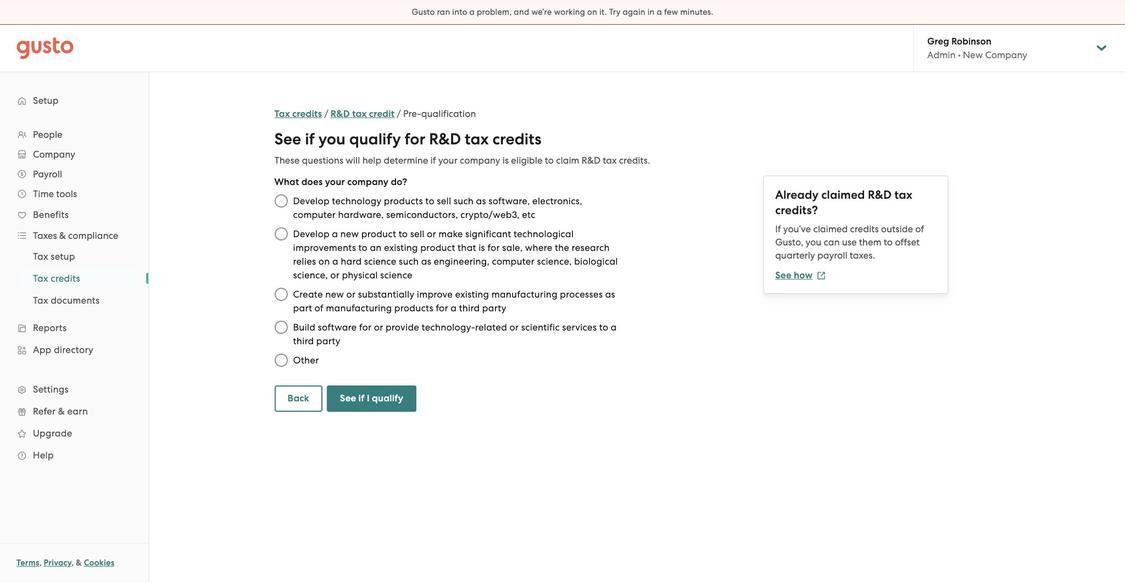 Task type: describe. For each thing, give the bounding box(es) containing it.
a up improvements
[[332, 229, 338, 240]]

1 vertical spatial science
[[380, 270, 413, 281]]

sale,
[[502, 242, 523, 253]]

what does your company do?
[[274, 176, 407, 188]]

of inside create new or substantially improve existing manufacturing processes as part of manufacturing products for a third party
[[315, 303, 324, 314]]

tools
[[56, 188, 77, 199]]

research
[[572, 242, 610, 253]]

tax credits / r&d tax credit / pre-qualification
[[274, 108, 476, 120]]

tax for tax documents
[[33, 295, 48, 306]]

i
[[367, 393, 370, 404]]

as inside create new or substantially improve existing manufacturing processes as part of manufacturing products for a third party
[[605, 289, 615, 300]]

taxes
[[33, 230, 57, 241]]

settings
[[33, 384, 69, 395]]

it.
[[600, 7, 607, 17]]

payroll button
[[11, 164, 137, 184]]

existing inside create new or substantially improve existing manufacturing processes as part of manufacturing products for a third party
[[455, 289, 489, 300]]

do?
[[391, 176, 407, 188]]

or left make
[[427, 229, 436, 240]]

tax setup link
[[20, 247, 137, 267]]

list containing people
[[0, 125, 148, 467]]

crypto/web3,
[[461, 209, 520, 220]]

1 horizontal spatial company
[[460, 155, 500, 166]]

upgrade link
[[11, 424, 137, 443]]

credits inside if you've claimed credits outside of gusto, you can use them to offset quarterly payroll taxes.
[[850, 224, 879, 235]]

develop a new product to sell or make significant technological improvements to an existing product that is for sale, where the research relies on a hard science such as engineering, computer science, biological science, or physical science
[[293, 229, 618, 281]]

tax left credits.
[[603, 155, 617, 166]]

tax documents
[[33, 295, 100, 306]]

existing inside develop a new product to sell or make significant technological improvements to an existing product that is for sale, where the research relies on a hard science such as engineering, computer science, biological science, or physical science
[[384, 242, 418, 253]]

improve
[[417, 289, 453, 300]]

to inside 'develop technology products to sell such as software, electronics, computer hardware, semiconductors, crypto/web3, etc'
[[425, 196, 435, 207]]

develop technology products to sell such as software, electronics, computer hardware, semiconductors, crypto/web3, etc
[[293, 196, 582, 220]]

electronics,
[[533, 196, 582, 207]]

0 vertical spatial your
[[438, 155, 458, 166]]

and
[[514, 7, 529, 17]]

try
[[609, 7, 621, 17]]

for inside build software for or provide technology-related or scientific services to a third party
[[359, 322, 372, 333]]

that
[[458, 242, 476, 253]]

0 vertical spatial product
[[361, 229, 396, 240]]

such inside 'develop technology products to sell such as software, electronics, computer hardware, semiconductors, crypto/web3, etc'
[[454, 196, 474, 207]]

gusto,
[[775, 237, 804, 248]]

tax documents link
[[20, 291, 137, 310]]

you inside if you've claimed credits outside of gusto, you can use them to offset quarterly payroll taxes.
[[806, 237, 822, 248]]

services
[[562, 322, 597, 333]]

0 horizontal spatial your
[[325, 176, 345, 188]]

claimed inside if you've claimed credits outside of gusto, you can use them to offset quarterly payroll taxes.
[[814, 224, 848, 235]]

robinson
[[952, 36, 992, 47]]

sell inside develop a new product to sell or make significant technological improvements to an existing product that is for sale, where the research relies on a hard science such as engineering, computer science, biological science, or physical science
[[410, 229, 425, 240]]

time
[[33, 188, 54, 199]]

part
[[293, 303, 312, 314]]

home image
[[16, 37, 74, 59]]

credits.
[[619, 155, 650, 166]]

problem,
[[477, 7, 512, 17]]

company inside greg robinson admin • new company
[[986, 49, 1028, 60]]

substantially
[[358, 289, 415, 300]]

setup
[[33, 95, 59, 106]]

settings link
[[11, 380, 137, 400]]

a inside build software for or provide technology-related or scientific services to a third party
[[611, 322, 617, 333]]

third inside build software for or provide technology-related or scientific services to a third party
[[293, 336, 314, 347]]

Develop a new product to sell or make significant technological improvements to an existing product that is for sale, where the research relies on a hard science such as engineering, computer science, biological science, or physical science radio
[[269, 222, 293, 246]]

for inside develop a new product to sell or make significant technological improvements to an existing product that is for sale, where the research relies on a hard science such as engineering, computer science, biological science, or physical science
[[488, 242, 500, 253]]

payroll
[[818, 250, 848, 261]]

cookies
[[84, 558, 114, 568]]

pre-
[[403, 108, 421, 119]]

etc
[[522, 209, 536, 220]]

greg robinson admin • new company
[[928, 36, 1028, 60]]

tax inside already claimed r&d tax credits?
[[895, 188, 913, 202]]

such inside develop a new product to sell or make significant technological improvements to an existing product that is for sale, where the research relies on a hard science such as engineering, computer science, biological science, or physical science
[[399, 256, 419, 267]]

on inside develop a new product to sell or make significant technological improvements to an existing product that is for sale, where the research relies on a hard science such as engineering, computer science, biological science, or physical science
[[319, 256, 330, 267]]

new inside develop a new product to sell or make significant technological improvements to an existing product that is for sale, where the research relies on a hard science such as engineering, computer science, biological science, or physical science
[[340, 229, 359, 240]]

software
[[318, 322, 357, 333]]

people
[[33, 129, 62, 140]]

products inside 'develop technology products to sell such as software, electronics, computer hardware, semiconductors, crypto/web3, etc'
[[384, 196, 423, 207]]

use
[[842, 237, 857, 248]]

ran
[[437, 7, 450, 17]]

how
[[794, 270, 813, 281]]

make
[[439, 229, 463, 240]]

related
[[475, 322, 507, 333]]

quarterly
[[775, 250, 815, 261]]

minutes.
[[681, 7, 714, 17]]

these
[[274, 155, 300, 166]]

1 vertical spatial company
[[347, 176, 389, 188]]

as inside 'develop technology products to sell such as software, electronics, computer hardware, semiconductors, crypto/web3, etc'
[[476, 196, 486, 207]]

app directory link
[[11, 340, 137, 360]]

can
[[824, 237, 840, 248]]

or left "provide"
[[374, 322, 383, 333]]

third inside create new or substantially improve existing manufacturing processes as part of manufacturing products for a third party
[[459, 303, 480, 314]]

back
[[288, 393, 309, 404]]

setup
[[51, 251, 75, 262]]

we're
[[532, 7, 552, 17]]

0 vertical spatial science,
[[537, 256, 572, 267]]

qualify for you
[[349, 130, 401, 149]]

physical
[[342, 270, 378, 281]]

tax setup
[[33, 251, 75, 262]]

will
[[346, 155, 360, 166]]

reports
[[33, 323, 67, 334]]

few
[[664, 7, 678, 17]]

create
[[293, 289, 323, 300]]

earn
[[67, 406, 88, 417]]

help link
[[11, 446, 137, 465]]

technology
[[332, 196, 382, 207]]

to inside if you've claimed credits outside of gusto, you can use them to offset quarterly payroll taxes.
[[884, 237, 893, 248]]

improvements
[[293, 242, 356, 253]]

•
[[958, 49, 961, 60]]

working
[[554, 7, 585, 17]]

r&d right the claim
[[582, 155, 601, 166]]

1 , from the left
[[39, 558, 42, 568]]

r&d left credit
[[331, 108, 350, 120]]

tax up these questions will help determine if your company is eligible to claim r&d tax credits.
[[465, 130, 489, 149]]

company inside dropdown button
[[33, 149, 75, 160]]

privacy
[[44, 558, 72, 568]]

credits?
[[775, 203, 818, 218]]

setup link
[[11, 91, 137, 110]]

1 / from the left
[[324, 108, 329, 119]]

for inside create new or substantially improve existing manufacturing processes as part of manufacturing products for a third party
[[436, 303, 448, 314]]

build software for or provide technology-related or scientific services to a third party
[[293, 322, 617, 347]]

see for see if you qualify for r&d tax credits
[[274, 130, 301, 149]]

sell inside 'develop technology products to sell such as software, electronics, computer hardware, semiconductors, crypto/web3, etc'
[[437, 196, 451, 207]]

terms
[[16, 558, 39, 568]]

the
[[555, 242, 570, 253]]

refer & earn
[[33, 406, 88, 417]]

already claimed r&d tax credits?
[[775, 188, 913, 218]]

refer & earn link
[[11, 402, 137, 421]]

1 horizontal spatial tax credits link
[[274, 108, 322, 120]]

see if i qualify button
[[327, 386, 417, 412]]

credits up eligible
[[493, 130, 542, 149]]



Task type: vqa. For each thing, say whether or not it's contained in the screenshot.
credits? at the right of page
yes



Task type: locate. For each thing, give the bounding box(es) containing it.
qualify right i
[[372, 393, 403, 404]]

1 vertical spatial is
[[479, 242, 485, 253]]

an
[[370, 242, 382, 253]]

manufacturing
[[492, 289, 558, 300], [326, 303, 392, 314]]

tax for tax credits
[[33, 273, 48, 284]]

1 vertical spatial new
[[325, 289, 344, 300]]

1 horizontal spatial of
[[916, 224, 924, 235]]

1 horizontal spatial company
[[986, 49, 1028, 60]]

or down physical
[[346, 289, 356, 300]]

party up related
[[482, 303, 506, 314]]

Other radio
[[269, 348, 293, 373]]

0 vertical spatial you
[[319, 130, 346, 149]]

computer down does
[[293, 209, 336, 220]]

science, down the
[[537, 256, 572, 267]]

products
[[384, 196, 423, 207], [394, 303, 434, 314]]

as right processes
[[605, 289, 615, 300]]

product
[[361, 229, 396, 240], [420, 242, 455, 253]]

tax down the tax credits
[[33, 295, 48, 306]]

new inside create new or substantially improve existing manufacturing processes as part of manufacturing products for a third party
[[325, 289, 344, 300]]

questions
[[302, 155, 343, 166]]

products inside create new or substantially improve existing manufacturing processes as part of manufacturing products for a third party
[[394, 303, 434, 314]]

your right determine
[[438, 155, 458, 166]]

to left the claim
[[545, 155, 554, 166]]

develop for develop a new product to sell or make significant technological improvements to an existing product that is for sale, where the research relies on a hard science such as engineering, computer science, biological science, or physical science
[[293, 229, 330, 240]]

sell
[[437, 196, 451, 207], [410, 229, 425, 240]]

if for see if i qualify
[[359, 393, 365, 404]]

is inside develop a new product to sell or make significant technological improvements to an existing product that is for sale, where the research relies on a hard science such as engineering, computer science, biological science, or physical science
[[479, 242, 485, 253]]

0 horizontal spatial ,
[[39, 558, 42, 568]]

outside
[[881, 224, 913, 235]]

tax credits link up these
[[274, 108, 322, 120]]

new right create
[[325, 289, 344, 300]]

company down people
[[33, 149, 75, 160]]

existing right the an
[[384, 242, 418, 253]]

into
[[452, 7, 467, 17]]

Create new or substantially improve existing manufacturing processes as part of manufacturing products for a third party radio
[[269, 282, 293, 307]]

gusto navigation element
[[0, 72, 148, 484]]

if right determine
[[431, 155, 436, 166]]

see for see if i qualify
[[340, 393, 356, 404]]

1 horizontal spatial such
[[454, 196, 474, 207]]

0 vertical spatial company
[[460, 155, 500, 166]]

determine
[[384, 155, 428, 166]]

0 horizontal spatial see
[[274, 130, 301, 149]]

a
[[470, 7, 475, 17], [657, 7, 662, 17], [332, 229, 338, 240], [332, 256, 338, 267], [451, 303, 457, 314], [611, 322, 617, 333]]

you
[[319, 130, 346, 149], [806, 237, 822, 248]]

0 horizontal spatial on
[[319, 256, 330, 267]]

them
[[859, 237, 882, 248]]

0 vertical spatial sell
[[437, 196, 451, 207]]

claimed
[[822, 188, 865, 202], [814, 224, 848, 235]]

0 horizontal spatial third
[[293, 336, 314, 347]]

party inside build software for or provide technology-related or scientific services to a third party
[[316, 336, 340, 347]]

2 list from the top
[[0, 246, 148, 312]]

1 horizontal spatial science,
[[537, 256, 572, 267]]

of up the offset
[[916, 224, 924, 235]]

1 vertical spatial company
[[33, 149, 75, 160]]

2 vertical spatial &
[[76, 558, 82, 568]]

&
[[59, 230, 66, 241], [58, 406, 65, 417], [76, 558, 82, 568]]

science,
[[537, 256, 572, 267], [293, 270, 328, 281]]

computer down 'sale,'
[[492, 256, 535, 267]]

0 horizontal spatial is
[[479, 242, 485, 253]]

r&d down qualification
[[429, 130, 461, 149]]

for up determine
[[405, 130, 425, 149]]

0 horizontal spatial sell
[[410, 229, 425, 240]]

0 horizontal spatial company
[[347, 176, 389, 188]]

1 vertical spatial party
[[316, 336, 340, 347]]

Develop technology products to sell such as software, electronics, computer hardware, semiconductors, crypto/web3, etc radio
[[269, 189, 293, 213]]

, left cookies
[[72, 558, 74, 568]]

if left i
[[359, 393, 365, 404]]

, left privacy link on the bottom left of the page
[[39, 558, 42, 568]]

tax for tax credits / r&d tax credit / pre-qualification
[[274, 108, 290, 120]]

to down outside on the right
[[884, 237, 893, 248]]

0 vertical spatial develop
[[293, 196, 330, 207]]

& for earn
[[58, 406, 65, 417]]

see up these
[[274, 130, 301, 149]]

0 horizontal spatial manufacturing
[[326, 303, 392, 314]]

1 vertical spatial computer
[[492, 256, 535, 267]]

sell down semiconductors,
[[410, 229, 425, 240]]

back button
[[274, 386, 322, 412]]

products down the do?
[[384, 196, 423, 207]]

& right taxes
[[59, 230, 66, 241]]

1 horizontal spatial see
[[340, 393, 356, 404]]

gusto
[[412, 7, 435, 17]]

0 horizontal spatial product
[[361, 229, 396, 240]]

as inside develop a new product to sell or make significant technological improvements to an existing product that is for sale, where the research relies on a hard science such as engineering, computer science, biological science, or physical science
[[421, 256, 431, 267]]

compliance
[[68, 230, 118, 241]]

0 horizontal spatial you
[[319, 130, 346, 149]]

1 vertical spatial qualify
[[372, 393, 403, 404]]

claimed inside already claimed r&d tax credits?
[[822, 188, 865, 202]]

2 vertical spatial as
[[605, 289, 615, 300]]

what
[[274, 176, 299, 188]]

or right related
[[510, 322, 519, 333]]

qualify up help
[[349, 130, 401, 149]]

0 vertical spatial products
[[384, 196, 423, 207]]

build
[[293, 322, 316, 333]]

0 vertical spatial third
[[459, 303, 480, 314]]

tax up outside on the right
[[895, 188, 913, 202]]

product up the an
[[361, 229, 396, 240]]

company right new
[[986, 49, 1028, 60]]

computer
[[293, 209, 336, 220], [492, 256, 535, 267]]

0 horizontal spatial company
[[33, 149, 75, 160]]

if you've claimed credits outside of gusto, you can use them to offset quarterly payroll taxes.
[[775, 224, 924, 261]]

existing down engineering, on the left
[[455, 289, 489, 300]]

/ left r&d tax credit link
[[324, 108, 329, 119]]

develop
[[293, 196, 330, 207], [293, 229, 330, 240]]

science up substantially
[[380, 270, 413, 281]]

claim
[[556, 155, 580, 166]]

0 vertical spatial party
[[482, 303, 506, 314]]

party
[[482, 303, 506, 314], [316, 336, 340, 347]]

existing
[[384, 242, 418, 253], [455, 289, 489, 300]]

0 vertical spatial on
[[587, 7, 597, 17]]

to left the an
[[359, 242, 368, 253]]

0 horizontal spatial such
[[399, 256, 419, 267]]

credits up them
[[850, 224, 879, 235]]

0 vertical spatial &
[[59, 230, 66, 241]]

relies
[[293, 256, 316, 267]]

1 vertical spatial sell
[[410, 229, 425, 240]]

r&d up outside on the right
[[868, 188, 892, 202]]

& left cookies
[[76, 558, 82, 568]]

if inside button
[[359, 393, 365, 404]]

2 vertical spatial see
[[340, 393, 356, 404]]

third down build
[[293, 336, 314, 347]]

2 horizontal spatial if
[[431, 155, 436, 166]]

0 vertical spatial company
[[986, 49, 1028, 60]]

computer inside 'develop technology products to sell such as software, electronics, computer hardware, semiconductors, crypto/web3, etc'
[[293, 209, 336, 220]]

0 horizontal spatial of
[[315, 303, 324, 314]]

for
[[405, 130, 425, 149], [488, 242, 500, 253], [436, 303, 448, 314], [359, 322, 372, 333]]

is left eligible
[[503, 155, 509, 166]]

1 horizontal spatial product
[[420, 242, 455, 253]]

you left can
[[806, 237, 822, 248]]

as up improve
[[421, 256, 431, 267]]

third up technology-
[[459, 303, 480, 314]]

0 vertical spatial such
[[454, 196, 474, 207]]

claimed right already
[[822, 188, 865, 202]]

eligible
[[511, 155, 543, 166]]

develop up improvements
[[293, 229, 330, 240]]

1 vertical spatial if
[[431, 155, 436, 166]]

software,
[[489, 196, 530, 207]]

tax
[[352, 108, 367, 120], [465, 130, 489, 149], [603, 155, 617, 166], [895, 188, 913, 202]]

people button
[[11, 125, 137, 145]]

0 horizontal spatial party
[[316, 336, 340, 347]]

tax for tax setup
[[33, 251, 48, 262]]

help
[[33, 450, 54, 461]]

1 vertical spatial existing
[[455, 289, 489, 300]]

develop inside develop a new product to sell or make significant technological improvements to an existing product that is for sale, where the research relies on a hard science such as engineering, computer science, biological science, or physical science
[[293, 229, 330, 240]]

as up crypto/web3,
[[476, 196, 486, 207]]

manufacturing up scientific
[[492, 289, 558, 300]]

taxes.
[[850, 250, 875, 261]]

provide
[[386, 322, 419, 333]]

1 horizontal spatial your
[[438, 155, 458, 166]]

qualify inside see if i qualify button
[[372, 393, 403, 404]]

on down improvements
[[319, 256, 330, 267]]

product down make
[[420, 242, 455, 253]]

0 vertical spatial science
[[364, 256, 397, 267]]

science, down relies
[[293, 270, 328, 281]]

sell up semiconductors,
[[437, 196, 451, 207]]

a right in
[[657, 7, 662, 17]]

tax down taxes
[[33, 251, 48, 262]]

see if i qualify
[[340, 393, 403, 404]]

develop down does
[[293, 196, 330, 207]]

0 vertical spatial is
[[503, 155, 509, 166]]

tax down tax setup
[[33, 273, 48, 284]]

1 horizontal spatial sell
[[437, 196, 451, 207]]

1 horizontal spatial on
[[587, 7, 597, 17]]

if up 'questions'
[[305, 130, 315, 149]]

products up "provide"
[[394, 303, 434, 314]]

cookies button
[[84, 557, 114, 570]]

1 horizontal spatial /
[[397, 108, 401, 119]]

does
[[302, 176, 323, 188]]

a inside create new or substantially improve existing manufacturing processes as part of manufacturing products for a third party
[[451, 303, 457, 314]]

a right services
[[611, 322, 617, 333]]

reports link
[[11, 318, 137, 338]]

0 vertical spatial if
[[305, 130, 315, 149]]

help
[[362, 155, 382, 166]]

party inside create new or substantially improve existing manufacturing processes as part of manufacturing products for a third party
[[482, 303, 506, 314]]

1 vertical spatial tax credits link
[[20, 269, 137, 288]]

0 vertical spatial manufacturing
[[492, 289, 558, 300]]

0 vertical spatial tax credits link
[[274, 108, 322, 120]]

to down semiconductors,
[[399, 229, 408, 240]]

for down significant
[[488, 242, 500, 253]]

on left it. at the top right
[[587, 7, 597, 17]]

1 vertical spatial manufacturing
[[326, 303, 392, 314]]

credits up tax documents
[[51, 273, 80, 284]]

privacy link
[[44, 558, 72, 568]]

credits
[[292, 108, 322, 120], [493, 130, 542, 149], [850, 224, 879, 235], [51, 273, 80, 284]]

0 horizontal spatial if
[[305, 130, 315, 149]]

tax left credit
[[352, 108, 367, 120]]

company button
[[11, 145, 137, 164]]

create new or substantially improve existing manufacturing processes as part of manufacturing products for a third party
[[293, 289, 615, 314]]

third
[[459, 303, 480, 314], [293, 336, 314, 347]]

0 vertical spatial existing
[[384, 242, 418, 253]]

& for compliance
[[59, 230, 66, 241]]

a right into on the left of the page
[[470, 7, 475, 17]]

to inside build software for or provide technology-related or scientific services to a third party
[[599, 322, 609, 333]]

credits up 'questions'
[[292, 108, 322, 120]]

hardware,
[[338, 209, 384, 220]]

see left how at the right top of page
[[775, 270, 792, 281]]

0 horizontal spatial computer
[[293, 209, 336, 220]]

is right that
[[479, 242, 485, 253]]

or left physical
[[330, 270, 340, 281]]

taxes & compliance button
[[11, 226, 137, 246]]

1 vertical spatial science,
[[293, 270, 328, 281]]

0 horizontal spatial science,
[[293, 270, 328, 281]]

1 horizontal spatial if
[[359, 393, 365, 404]]

tax credits link up tax documents link
[[20, 269, 137, 288]]

taxes & compliance
[[33, 230, 118, 241]]

1 horizontal spatial ,
[[72, 558, 74, 568]]

1 vertical spatial &
[[58, 406, 65, 417]]

computer inside develop a new product to sell or make significant technological improvements to an existing product that is for sale, where the research relies on a hard science such as engineering, computer science, biological science, or physical science
[[492, 256, 535, 267]]

2 horizontal spatial as
[[605, 289, 615, 300]]

0 horizontal spatial as
[[421, 256, 431, 267]]

& inside dropdown button
[[59, 230, 66, 241]]

0 vertical spatial new
[[340, 229, 359, 240]]

1 vertical spatial product
[[420, 242, 455, 253]]

1 horizontal spatial manufacturing
[[492, 289, 558, 300]]

1 horizontal spatial you
[[806, 237, 822, 248]]

manufacturing up software at the bottom
[[326, 303, 392, 314]]

such up substantially
[[399, 256, 419, 267]]

1 vertical spatial such
[[399, 256, 419, 267]]

for right software at the bottom
[[359, 322, 372, 333]]

for down improve
[[436, 303, 448, 314]]

Build software for or provide technology-related or scientific services to a third party radio
[[269, 315, 293, 340]]

qualify for i
[[372, 393, 403, 404]]

such up crypto/web3,
[[454, 196, 474, 207]]

1 vertical spatial your
[[325, 176, 345, 188]]

1 vertical spatial third
[[293, 336, 314, 347]]

to right services
[[599, 322, 609, 333]]

company left eligible
[[460, 155, 500, 166]]

new down the hardware,
[[340, 229, 359, 240]]

0 horizontal spatial tax credits link
[[20, 269, 137, 288]]

see for see how
[[775, 270, 792, 281]]

a left hard
[[332, 256, 338, 267]]

terms link
[[16, 558, 39, 568]]

2 horizontal spatial see
[[775, 270, 792, 281]]

new
[[340, 229, 359, 240], [325, 289, 344, 300]]

if for see if you qualify for r&d tax credits
[[305, 130, 315, 149]]

directory
[[54, 345, 93, 356]]

1 horizontal spatial party
[[482, 303, 506, 314]]

your right does
[[325, 176, 345, 188]]

2 , from the left
[[72, 558, 74, 568]]

tax up these
[[274, 108, 290, 120]]

1 vertical spatial claimed
[[814, 224, 848, 235]]

hard
[[341, 256, 362, 267]]

a up technology-
[[451, 303, 457, 314]]

to
[[545, 155, 554, 166], [425, 196, 435, 207], [399, 229, 408, 240], [884, 237, 893, 248], [359, 242, 368, 253], [599, 322, 609, 333]]

science down the an
[[364, 256, 397, 267]]

credit
[[369, 108, 395, 120]]

develop inside 'develop technology products to sell such as software, electronics, computer hardware, semiconductors, crypto/web3, etc'
[[293, 196, 330, 207]]

to up semiconductors,
[[425, 196, 435, 207]]

& left earn
[[58, 406, 65, 417]]

1 vertical spatial develop
[[293, 229, 330, 240]]

of inside if you've claimed credits outside of gusto, you can use them to offset quarterly payroll taxes.
[[916, 224, 924, 235]]

/ left pre-
[[397, 108, 401, 119]]

of right part
[[315, 303, 324, 314]]

1 horizontal spatial as
[[476, 196, 486, 207]]

0 vertical spatial see
[[274, 130, 301, 149]]

documents
[[51, 295, 100, 306]]

again
[[623, 7, 646, 17]]

1 vertical spatial you
[[806, 237, 822, 248]]

1 vertical spatial see
[[775, 270, 792, 281]]

2 develop from the top
[[293, 229, 330, 240]]

party down software at the bottom
[[316, 336, 340, 347]]

r&d inside already claimed r&d tax credits?
[[868, 188, 892, 202]]

upgrade
[[33, 428, 72, 439]]

0 vertical spatial claimed
[[822, 188, 865, 202]]

0 vertical spatial qualify
[[349, 130, 401, 149]]

0 vertical spatial of
[[916, 224, 924, 235]]

you up 'questions'
[[319, 130, 346, 149]]

list
[[0, 125, 148, 467], [0, 246, 148, 312]]

benefits
[[33, 209, 69, 220]]

develop for develop technology products to sell such as software, electronics, computer hardware, semiconductors, crypto/web3, etc
[[293, 196, 330, 207]]

claimed up can
[[814, 224, 848, 235]]

0 horizontal spatial existing
[[384, 242, 418, 253]]

benefits link
[[11, 205, 137, 225]]

on
[[587, 7, 597, 17], [319, 256, 330, 267]]

2 / from the left
[[397, 108, 401, 119]]

or inside create new or substantially improve existing manufacturing processes as part of manufacturing products for a third party
[[346, 289, 356, 300]]

terms , privacy , & cookies
[[16, 558, 114, 568]]

1 vertical spatial as
[[421, 256, 431, 267]]

1 vertical spatial on
[[319, 256, 330, 267]]

0 horizontal spatial /
[[324, 108, 329, 119]]

1 vertical spatial of
[[315, 303, 324, 314]]

1 develop from the top
[[293, 196, 330, 207]]

see left i
[[340, 393, 356, 404]]

see inside button
[[340, 393, 356, 404]]

if
[[775, 224, 781, 235]]

qualify
[[349, 130, 401, 149], [372, 393, 403, 404]]

company up technology
[[347, 176, 389, 188]]

1 list from the top
[[0, 125, 148, 467]]

in
[[648, 7, 655, 17]]

1 horizontal spatial is
[[503, 155, 509, 166]]

list containing tax setup
[[0, 246, 148, 312]]

,
[[39, 558, 42, 568], [72, 558, 74, 568]]

qualification
[[421, 108, 476, 119]]

0 vertical spatial as
[[476, 196, 486, 207]]

credits inside list
[[51, 273, 80, 284]]

scientific
[[521, 322, 560, 333]]

2 vertical spatial if
[[359, 393, 365, 404]]



